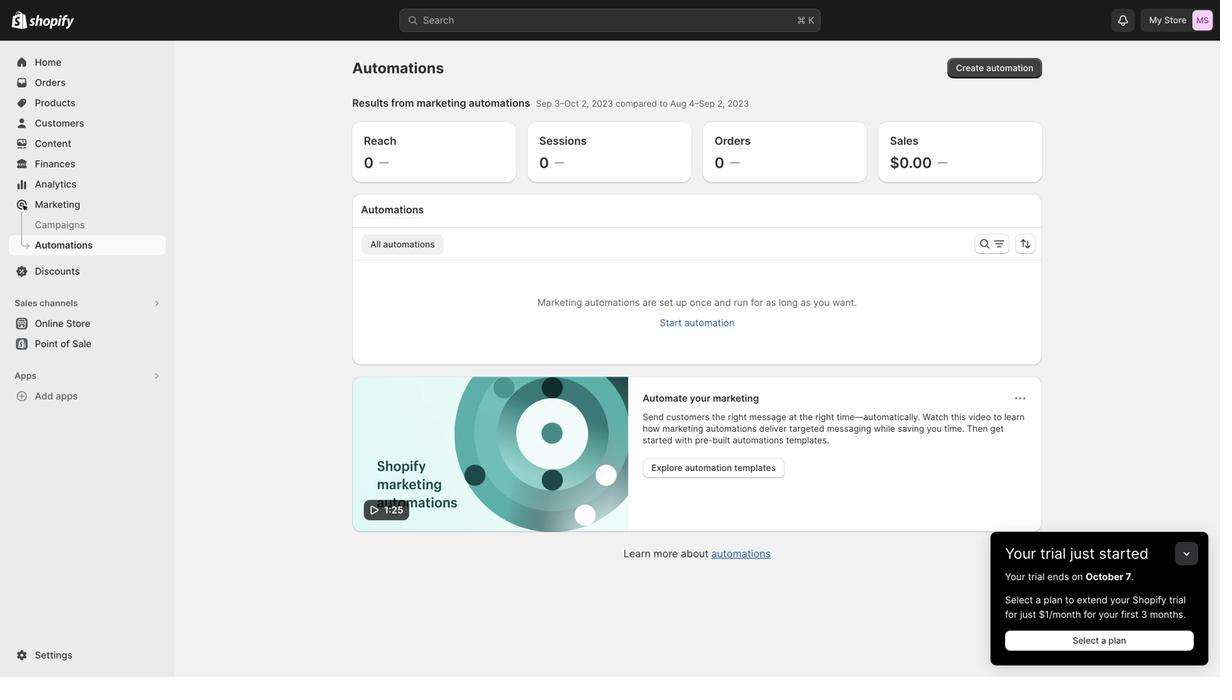 Task type: locate. For each thing, give the bounding box(es) containing it.
select inside select a plan to extend your shopify trial for just $1/month for your first 3 months.
[[1005, 595, 1033, 606]]

0 horizontal spatial 2,
[[582, 98, 589, 109]]

automations up from
[[352, 59, 444, 77]]

0 horizontal spatial sales
[[15, 298, 37, 309]]

your up first at right bottom
[[1111, 595, 1130, 606]]

marketing right from
[[417, 97, 466, 109]]

started up 7
[[1099, 545, 1149, 563]]

0 vertical spatial your
[[1005, 545, 1037, 563]]

1 horizontal spatial to
[[994, 412, 1002, 423]]

2 your from the top
[[1005, 572, 1026, 583]]

automation down once
[[685, 317, 735, 329]]

0 down 4–sep
[[715, 154, 725, 172]]

message
[[750, 412, 787, 423]]

0 horizontal spatial the
[[712, 412, 726, 423]]

plan down first at right bottom
[[1109, 636, 1127, 647]]

marketing inside the marketing link
[[35, 199, 80, 210]]

1 vertical spatial select
[[1073, 636, 1099, 647]]

0 horizontal spatial 2023
[[592, 98, 613, 109]]

— inside orders 0 —
[[730, 157, 740, 168]]

— inside sales $0.00 —
[[938, 157, 947, 168]]

plan for select a plan to extend your shopify trial for just $1/month for your first 3 months.
[[1044, 595, 1063, 606]]

select a plan
[[1073, 636, 1127, 647]]

marketing link
[[9, 195, 166, 215]]

shopify
[[1133, 595, 1167, 606]]

0 horizontal spatial for
[[751, 297, 763, 308]]

1:25 button
[[352, 377, 628, 532]]

1 horizontal spatial marketing
[[663, 424, 704, 434]]

1 horizontal spatial store
[[1165, 15, 1187, 25]]

a for select a plan to extend your shopify trial for just $1/month for your first 3 months.
[[1036, 595, 1041, 606]]

customers
[[35, 118, 84, 129]]

store inside button
[[66, 318, 90, 329]]

video
[[969, 412, 991, 423]]

0 horizontal spatial store
[[66, 318, 90, 329]]

for right "run"
[[751, 297, 763, 308]]

store up sale
[[66, 318, 90, 329]]

1 horizontal spatial orders
[[715, 134, 751, 147]]

0 down sessions
[[539, 154, 549, 172]]

0 for reach 0 —
[[364, 154, 374, 172]]

2 right from the left
[[816, 412, 835, 423]]

my store
[[1150, 15, 1187, 25]]

automations right all
[[383, 239, 435, 250]]

—
[[379, 157, 389, 168], [555, 157, 564, 168], [730, 157, 740, 168], [938, 157, 947, 168]]

automation
[[987, 63, 1034, 73], [685, 317, 735, 329], [685, 463, 732, 474]]

your inside dropdown button
[[1005, 545, 1037, 563]]

automation down pre-
[[685, 463, 732, 474]]

just inside select a plan to extend your shopify trial for just $1/month for your first 3 months.
[[1020, 610, 1037, 621]]

to up $1/month
[[1066, 595, 1075, 606]]

sales inside button
[[15, 298, 37, 309]]

select down select a plan to extend your shopify trial for just $1/month for your first 3 months.
[[1073, 636, 1099, 647]]

to left aug
[[660, 98, 668, 109]]

0 horizontal spatial to
[[660, 98, 668, 109]]

0 horizontal spatial marketing
[[35, 199, 80, 210]]

1 horizontal spatial plan
[[1109, 636, 1127, 647]]

1 vertical spatial a
[[1102, 636, 1107, 647]]

create automation
[[956, 63, 1034, 73]]

1 horizontal spatial marketing
[[538, 297, 582, 308]]

— for sessions 0 —
[[555, 157, 564, 168]]

products
[[35, 97, 75, 109]]

2 vertical spatial to
[[1066, 595, 1075, 606]]

0 horizontal spatial select
[[1005, 595, 1033, 606]]

right up 'built'
[[728, 412, 747, 423]]

1 horizontal spatial you
[[927, 424, 942, 434]]

you inside send customers the right message at the right time—automatically. watch this video to learn how marketing automations deliver targeted messaging while saving you time. then get started with pre-built automations templates.
[[927, 424, 942, 434]]

your left ends
[[1005, 572, 1026, 583]]

trial left ends
[[1028, 572, 1045, 583]]

trial up months.
[[1170, 595, 1186, 606]]

home
[[35, 57, 61, 68]]

ends
[[1048, 572, 1070, 583]]

plan inside select a plan to extend your shopify trial for just $1/month for your first 3 months.
[[1044, 595, 1063, 606]]

plan up $1/month
[[1044, 595, 1063, 606]]

create
[[956, 63, 984, 73]]

and
[[715, 297, 731, 308]]

1 vertical spatial you
[[927, 424, 942, 434]]

search
[[423, 15, 454, 26]]

2 0 from the left
[[539, 154, 549, 172]]

pre-
[[695, 436, 713, 446]]

shopify image
[[12, 11, 27, 29]]

orders down home
[[35, 77, 66, 88]]

marketing up with
[[663, 424, 704, 434]]

0 down reach
[[364, 154, 374, 172]]

2 vertical spatial marketing
[[663, 424, 704, 434]]

store
[[1165, 15, 1187, 25], [66, 318, 90, 329]]

1 0 from the left
[[364, 154, 374, 172]]

1 vertical spatial to
[[994, 412, 1002, 423]]

0 vertical spatial marketing
[[35, 199, 80, 210]]

deliver
[[759, 424, 787, 434]]

0 vertical spatial automations
[[352, 59, 444, 77]]

reach 0 —
[[364, 134, 397, 172]]

0 horizontal spatial 0
[[364, 154, 374, 172]]

the up 'built'
[[712, 412, 726, 423]]

0 horizontal spatial marketing
[[417, 97, 466, 109]]

1 vertical spatial started
[[1099, 545, 1149, 563]]

0 horizontal spatial started
[[643, 436, 673, 446]]

just up "on" at the bottom of page
[[1070, 545, 1095, 563]]

right
[[728, 412, 747, 423], [816, 412, 835, 423]]

1 horizontal spatial sales
[[890, 134, 919, 147]]

a down select a plan to extend your shopify trial for just $1/month for your first 3 months.
[[1102, 636, 1107, 647]]

1 vertical spatial automation
[[685, 317, 735, 329]]

1 horizontal spatial select
[[1073, 636, 1099, 647]]

select
[[1005, 595, 1033, 606], [1073, 636, 1099, 647]]

online store
[[35, 318, 90, 329]]

customers link
[[9, 113, 166, 134]]

0 horizontal spatial right
[[728, 412, 747, 423]]

0 horizontal spatial orders
[[35, 77, 66, 88]]

for left $1/month
[[1005, 610, 1018, 621]]

as
[[766, 297, 776, 308], [801, 297, 811, 308]]

1 vertical spatial trial
[[1028, 572, 1045, 583]]

sales
[[890, 134, 919, 147], [15, 298, 37, 309]]

1 horizontal spatial just
[[1070, 545, 1095, 563]]

to up the get
[[994, 412, 1002, 423]]

for
[[751, 297, 763, 308], [1005, 610, 1018, 621], [1084, 610, 1096, 621]]

sales channels button
[[9, 293, 166, 314]]

2023
[[592, 98, 613, 109], [728, 98, 749, 109]]

0 vertical spatial you
[[814, 297, 830, 308]]

plan
[[1044, 595, 1063, 606], [1109, 636, 1127, 647]]

send
[[643, 412, 664, 423]]

home link
[[9, 52, 166, 73]]

orders 0 —
[[715, 134, 751, 172]]

marketing for marketing automations are set up once and run for as long as you want.
[[538, 297, 582, 308]]

0 horizontal spatial plan
[[1044, 595, 1063, 606]]

1 vertical spatial store
[[66, 318, 90, 329]]

1 vertical spatial just
[[1020, 610, 1037, 621]]

0 vertical spatial just
[[1070, 545, 1095, 563]]

0 inside reach 0 —
[[364, 154, 374, 172]]

sales inside sales $0.00 —
[[890, 134, 919, 147]]

are
[[643, 297, 657, 308]]

2, right 4–sep
[[718, 98, 725, 109]]

automations inside button
[[383, 239, 435, 250]]

0 horizontal spatial as
[[766, 297, 776, 308]]

1 vertical spatial sales
[[15, 298, 37, 309]]

0 vertical spatial store
[[1165, 15, 1187, 25]]

1 horizontal spatial started
[[1099, 545, 1149, 563]]

0 vertical spatial plan
[[1044, 595, 1063, 606]]

0 horizontal spatial just
[[1020, 610, 1037, 621]]

started down how
[[643, 436, 673, 446]]

learn
[[624, 548, 651, 560]]

⌘ k
[[797, 15, 815, 26]]

shopify image
[[29, 15, 74, 29]]

1 horizontal spatial right
[[816, 412, 835, 423]]

for down extend at bottom right
[[1084, 610, 1096, 621]]

0 vertical spatial trial
[[1041, 545, 1066, 563]]

your up your trial ends on october 7 .
[[1005, 545, 1037, 563]]

1 — from the left
[[379, 157, 389, 168]]

1 horizontal spatial 2,
[[718, 98, 725, 109]]

templates.
[[786, 436, 830, 446]]

automations up 'built'
[[706, 424, 757, 434]]

automations right about
[[712, 548, 771, 560]]

1 your from the top
[[1005, 545, 1037, 563]]

2 vertical spatial trial
[[1170, 595, 1186, 606]]

automate your marketing
[[643, 393, 759, 404]]

customers
[[667, 412, 710, 423]]

.
[[1132, 572, 1134, 583]]

as right the long
[[801, 297, 811, 308]]

to inside select a plan to extend your shopify trial for just $1/month for your first 3 months.
[[1066, 595, 1075, 606]]

0 vertical spatial started
[[643, 436, 673, 446]]

2 horizontal spatial 0
[[715, 154, 725, 172]]

you down watch
[[927, 424, 942, 434]]

2023 left the compared
[[592, 98, 613, 109]]

your
[[1005, 545, 1037, 563], [1005, 572, 1026, 583]]

just left $1/month
[[1020, 610, 1037, 621]]

2 vertical spatial automation
[[685, 463, 732, 474]]

automations up all automations
[[361, 204, 424, 216]]

1 horizontal spatial as
[[801, 297, 811, 308]]

sales $0.00 —
[[890, 134, 947, 172]]

trial inside select a plan to extend your shopify trial for just $1/month for your first 3 months.
[[1170, 595, 1186, 606]]

a up $1/month
[[1036, 595, 1041, 606]]

4 — from the left
[[938, 157, 947, 168]]

sales up online on the left of the page
[[15, 298, 37, 309]]

1 horizontal spatial 0
[[539, 154, 549, 172]]

1 horizontal spatial a
[[1102, 636, 1107, 647]]

you
[[814, 297, 830, 308], [927, 424, 942, 434]]

your up customers
[[690, 393, 711, 404]]

2 — from the left
[[555, 157, 564, 168]]

0 vertical spatial sales
[[890, 134, 919, 147]]

0 horizontal spatial you
[[814, 297, 830, 308]]

built
[[713, 436, 730, 446]]

saving
[[898, 424, 925, 434]]

orders
[[35, 77, 66, 88], [715, 134, 751, 147]]

your trial just started element
[[991, 570, 1209, 666]]

as left the long
[[766, 297, 776, 308]]

2023 right 4–sep
[[728, 98, 749, 109]]

$0.00
[[890, 154, 932, 172]]

automations
[[469, 97, 530, 109], [383, 239, 435, 250], [585, 297, 640, 308], [706, 424, 757, 434], [733, 436, 784, 446], [712, 548, 771, 560]]

2, right 3–oct
[[582, 98, 589, 109]]

— inside sessions 0 —
[[555, 157, 564, 168]]

1 as from the left
[[766, 297, 776, 308]]

explore
[[652, 463, 683, 474]]

1 2, from the left
[[582, 98, 589, 109]]

marketing up message
[[713, 393, 759, 404]]

0 vertical spatial to
[[660, 98, 668, 109]]

select down your trial ends on october 7 .
[[1005, 595, 1033, 606]]

to
[[660, 98, 668, 109], [994, 412, 1002, 423], [1066, 595, 1075, 606]]

1 horizontal spatial 2023
[[728, 98, 749, 109]]

aug
[[670, 98, 687, 109]]

finances
[[35, 158, 75, 170]]

apps
[[15, 371, 37, 381]]

0 inside orders 0 —
[[715, 154, 725, 172]]

trial inside dropdown button
[[1041, 545, 1066, 563]]

1 vertical spatial your
[[1005, 572, 1026, 583]]

your left first at right bottom
[[1099, 610, 1119, 621]]

2,
[[582, 98, 589, 109], [718, 98, 725, 109]]

store for online store
[[66, 318, 90, 329]]

automations down campaigns
[[35, 240, 93, 251]]

a inside select a plan to extend your shopify trial for just $1/month for your first 3 months.
[[1036, 595, 1041, 606]]

store right my
[[1165, 15, 1187, 25]]

2 horizontal spatial marketing
[[713, 393, 759, 404]]

you left want.
[[814, 297, 830, 308]]

1 vertical spatial plan
[[1109, 636, 1127, 647]]

marketing
[[417, 97, 466, 109], [713, 393, 759, 404], [663, 424, 704, 434]]

sales up the $0.00
[[890, 134, 919, 147]]

0 vertical spatial a
[[1036, 595, 1041, 606]]

orders down 4–sep
[[715, 134, 751, 147]]

then
[[967, 424, 988, 434]]

start
[[660, 317, 682, 329]]

the up targeted
[[800, 412, 813, 423]]

1 the from the left
[[712, 412, 726, 423]]

automation right "create"
[[987, 63, 1034, 73]]

0 vertical spatial marketing
[[417, 97, 466, 109]]

trial up ends
[[1041, 545, 1066, 563]]

1 horizontal spatial for
[[1005, 610, 1018, 621]]

1 horizontal spatial the
[[800, 412, 813, 423]]

0 horizontal spatial a
[[1036, 595, 1041, 606]]

all
[[371, 239, 381, 250]]

2 horizontal spatial to
[[1066, 595, 1075, 606]]

— inside reach 0 —
[[379, 157, 389, 168]]

trial for just
[[1041, 545, 1066, 563]]

0 vertical spatial automation
[[987, 63, 1034, 73]]

1 vertical spatial orders
[[715, 134, 751, 147]]

3 0 from the left
[[715, 154, 725, 172]]

$1/month
[[1039, 610, 1081, 621]]

2 as from the left
[[801, 297, 811, 308]]

0 inside sessions 0 —
[[539, 154, 549, 172]]

1 vertical spatial marketing
[[538, 297, 582, 308]]

right up targeted
[[816, 412, 835, 423]]

0 vertical spatial select
[[1005, 595, 1033, 606]]

3 — from the left
[[730, 157, 740, 168]]

more
[[654, 548, 678, 560]]

learn more about automations
[[624, 548, 771, 560]]

1 vertical spatial marketing
[[713, 393, 759, 404]]

to inside send customers the right message at the right time—automatically. watch this video to learn how marketing automations deliver targeted messaging while saving you time. then get started with pre-built automations templates.
[[994, 412, 1002, 423]]

watch
[[923, 412, 949, 423]]

time—automatically.
[[837, 412, 921, 423]]

select a plan link
[[1005, 631, 1194, 652]]

0 vertical spatial orders
[[35, 77, 66, 88]]



Task type: vqa. For each thing, say whether or not it's contained in the screenshot.
$1/month
yes



Task type: describe. For each thing, give the bounding box(es) containing it.
0 for sessions 0 —
[[539, 154, 549, 172]]

extend
[[1077, 595, 1108, 606]]

all automations
[[371, 239, 435, 250]]

results
[[352, 97, 389, 109]]

analytics
[[35, 179, 76, 190]]

started inside dropdown button
[[1099, 545, 1149, 563]]

content
[[35, 138, 71, 149]]

run
[[734, 297, 748, 308]]

automations link
[[9, 235, 166, 256]]

from
[[391, 97, 414, 109]]

automation for create
[[987, 63, 1034, 73]]

your trial just started
[[1005, 545, 1149, 563]]

online store button
[[0, 314, 174, 334]]

october
[[1086, 572, 1124, 583]]

2 horizontal spatial for
[[1084, 610, 1096, 621]]

orders for orders
[[35, 77, 66, 88]]

on
[[1072, 572, 1083, 583]]

explore automation templates link
[[643, 458, 785, 479]]

your trial ends on october 7 .
[[1005, 572, 1134, 583]]

automations left sep
[[469, 97, 530, 109]]

apps button
[[9, 366, 166, 386]]

store for my store
[[1165, 15, 1187, 25]]

online store link
[[9, 314, 166, 334]]

channels
[[40, 298, 78, 309]]

with
[[675, 436, 693, 446]]

plan for select a plan
[[1109, 636, 1127, 647]]

automations link
[[712, 548, 771, 560]]

start automation link
[[651, 313, 744, 333]]

for for as
[[751, 297, 763, 308]]

1 right from the left
[[728, 412, 747, 423]]

marketing for from
[[417, 97, 466, 109]]

marketing inside send customers the right message at the right time—automatically. watch this video to learn how marketing automations deliver targeted messaging while saving you time. then get started with pre-built automations templates.
[[663, 424, 704, 434]]

marketing for your
[[713, 393, 759, 404]]

my
[[1150, 15, 1162, 25]]

learn
[[1005, 412, 1025, 423]]

first
[[1121, 610, 1139, 621]]

4–sep
[[689, 98, 715, 109]]

targeted
[[790, 424, 825, 434]]

point of sale
[[35, 339, 92, 350]]

discounts link
[[9, 262, 166, 282]]

your for your trial ends on october 7 .
[[1005, 572, 1026, 583]]

1:25
[[384, 505, 403, 516]]

point
[[35, 339, 58, 350]]

about
[[681, 548, 709, 560]]

compared
[[616, 98, 657, 109]]

7
[[1126, 572, 1132, 583]]

orders link
[[9, 73, 166, 93]]

reach
[[364, 134, 397, 147]]

point of sale button
[[0, 334, 174, 355]]

0 for orders 0 —
[[715, 154, 725, 172]]

your for your trial just started
[[1005, 545, 1037, 563]]

add apps button
[[9, 386, 166, 407]]

started inside send customers the right message at the right time—automatically. watch this video to learn how marketing automations deliver targeted messaging while saving you time. then get started with pre-built automations templates.
[[643, 436, 673, 446]]

select for select a plan
[[1073, 636, 1099, 647]]

— for sales $0.00 —
[[938, 157, 947, 168]]

1 2023 from the left
[[592, 98, 613, 109]]

automation for explore
[[685, 463, 732, 474]]

sale
[[72, 339, 92, 350]]

start automation
[[660, 317, 735, 329]]

2 2, from the left
[[718, 98, 725, 109]]

discounts
[[35, 266, 80, 277]]

at
[[789, 412, 797, 423]]

sales for channels
[[15, 298, 37, 309]]

explore automation templates
[[652, 463, 776, 474]]

my store image
[[1193, 10, 1213, 31]]

k
[[809, 15, 815, 26]]

trial for ends
[[1028, 572, 1045, 583]]

once
[[690, 297, 712, 308]]

settings link
[[9, 646, 166, 666]]

automation for start
[[685, 317, 735, 329]]

2 vertical spatial your
[[1099, 610, 1119, 621]]

all automations button
[[362, 235, 444, 255]]

long
[[779, 297, 798, 308]]

automate
[[643, 393, 688, 404]]

online
[[35, 318, 64, 329]]

marketing for marketing
[[35, 199, 80, 210]]

0 vertical spatial your
[[690, 393, 711, 404]]

send customers the right message at the right time—automatically. watch this video to learn how marketing automations deliver targeted messaging while saving you time. then get started with pre-built automations templates.
[[643, 412, 1025, 446]]

of
[[61, 339, 70, 350]]

sessions
[[539, 134, 587, 147]]

sales for $0.00
[[890, 134, 919, 147]]

get
[[991, 424, 1004, 434]]

select for select a plan to extend your shopify trial for just $1/month for your first 3 months.
[[1005, 595, 1033, 606]]

set
[[660, 297, 673, 308]]

2 the from the left
[[800, 412, 813, 423]]

time.
[[945, 424, 965, 434]]

how
[[643, 424, 660, 434]]

marketing automations are set up once and run for as long as you want.
[[538, 297, 857, 308]]

this
[[951, 412, 966, 423]]

3–oct
[[555, 98, 579, 109]]

create automation link
[[948, 58, 1043, 78]]

automations down deliver
[[733, 436, 784, 446]]

up
[[676, 297, 687, 308]]

— for orders 0 —
[[730, 157, 740, 168]]

select a plan to extend your shopify trial for just $1/month for your first 3 months.
[[1005, 595, 1186, 621]]

⌘
[[797, 15, 806, 26]]

point of sale link
[[9, 334, 166, 355]]

just inside dropdown button
[[1070, 545, 1095, 563]]

sessions 0 —
[[539, 134, 587, 172]]

while
[[874, 424, 896, 434]]

campaigns
[[35, 219, 85, 231]]

to inside results from marketing automations sep 3–oct 2, 2023 compared to aug 4–sep 2, 2023
[[660, 98, 668, 109]]

months.
[[1150, 610, 1186, 621]]

a for select a plan
[[1102, 636, 1107, 647]]

1 vertical spatial automations
[[361, 204, 424, 216]]

1 vertical spatial your
[[1111, 595, 1130, 606]]

2 2023 from the left
[[728, 98, 749, 109]]

orders for orders 0 —
[[715, 134, 751, 147]]

your trial just started button
[[991, 533, 1209, 563]]

automations left "are"
[[585, 297, 640, 308]]

apps
[[56, 391, 78, 402]]

2 vertical spatial automations
[[35, 240, 93, 251]]

content link
[[9, 134, 166, 154]]

add
[[35, 391, 53, 402]]

add apps
[[35, 391, 78, 402]]

settings
[[35, 650, 72, 661]]

for for just
[[1005, 610, 1018, 621]]

3
[[1142, 610, 1148, 621]]

— for reach 0 —
[[379, 157, 389, 168]]



